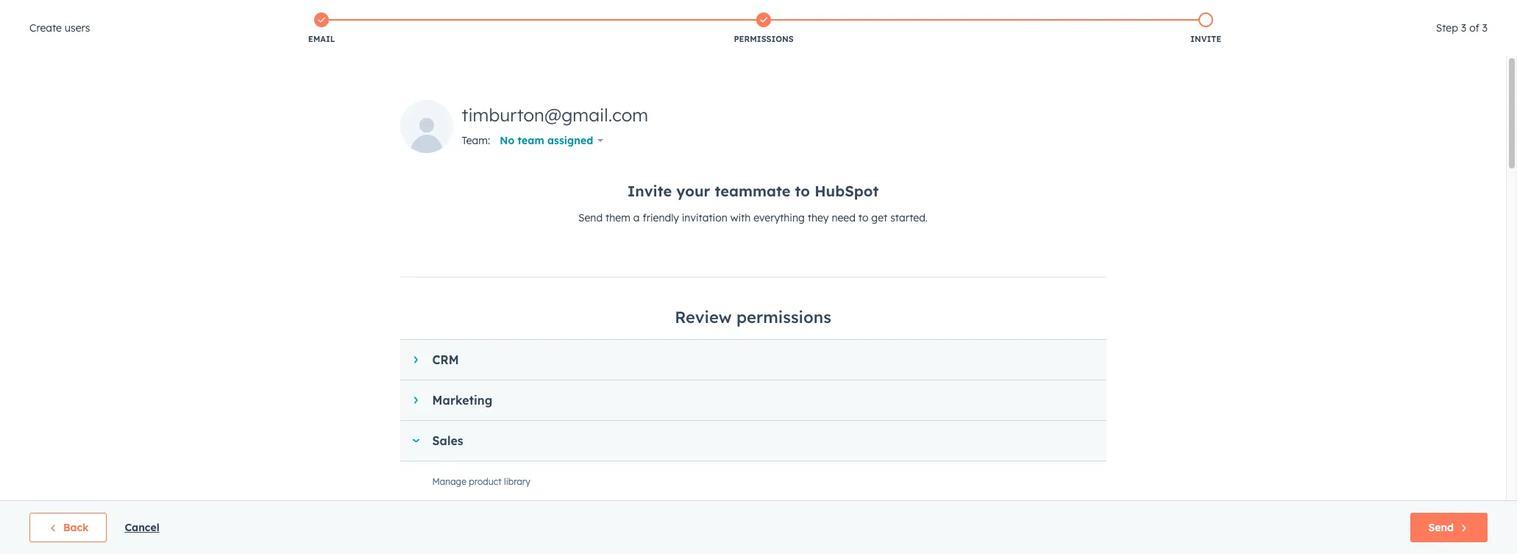 Task type: vqa. For each thing, say whether or not it's contained in the screenshot.
menu at right
no



Task type: describe. For each thing, give the bounding box(es) containing it.
1 horizontal spatial users
[[502, 140, 527, 153]]

per
[[895, 339, 913, 353]]

back button
[[29, 513, 107, 542]]

close image
[[1488, 18, 1500, 29]]

prev button
[[738, 336, 794, 356]]

them
[[606, 211, 631, 224]]

users inside 'heading'
[[65, 21, 90, 35]]

invitation
[[682, 211, 728, 224]]

everything
[[754, 211, 805, 224]]

data management element
[[24, 524, 154, 554]]

from
[[530, 140, 553, 153]]

new
[[249, 140, 269, 153]]

they
[[808, 211, 829, 224]]

timburton@gmail.com
[[462, 103, 649, 125]]

create users
[[29, 21, 90, 35]]

send button
[[1411, 513, 1488, 542]]

invite list item
[[985, 10, 1428, 48]]

3 column header from the left
[[763, 234, 1095, 266]]

Search HubSpot search field
[[1300, 31, 1480, 56]]

2 menu item from the left
[[1349, 0, 1489, 24]]

1 menu item from the left
[[1207, 0, 1210, 24]]

manage product library
[[432, 476, 531, 487]]

caret image for crm
[[414, 355, 418, 364]]

cancel
[[125, 521, 159, 534]]

review
[[675, 307, 732, 328]]

upgrade
[[1156, 7, 1197, 19]]

pagination navigation
[[738, 336, 871, 356]]

invite for invite
[[1191, 34, 1222, 44]]

marketing
[[432, 393, 493, 408]]

marketing button
[[400, 381, 1092, 420]]

no team assigned button
[[490, 125, 613, 155]]

2 3 from the left
[[1483, 21, 1488, 35]]

next button
[[810, 336, 871, 356]]

create for create users
[[29, 21, 62, 35]]

75 per page
[[881, 339, 942, 353]]

customize
[[303, 140, 352, 153]]

75
[[881, 339, 892, 353]]

permissions completed list item
[[543, 10, 985, 48]]

invite your teammate to hubspot
[[628, 182, 879, 200]]

upgrade menu
[[1129, 0, 1489, 24]]

upgrade image
[[1140, 7, 1153, 20]]

no team assigned
[[500, 134, 593, 147]]

timburton@gmail.com dialog
[[0, 0, 1518, 554]]

invite for invite your teammate to hubspot
[[628, 182, 672, 200]]

get
[[872, 211, 888, 224]]

sales
[[432, 434, 463, 448]]

send them a friendly invitation with everything they need to get started.
[[578, 211, 928, 224]]

data management
[[24, 525, 134, 540]]

of
[[1470, 21, 1480, 35]]

permissions,
[[378, 140, 438, 153]]

teammate
[[715, 182, 791, 200]]

next
[[815, 339, 839, 353]]



Task type: locate. For each thing, give the bounding box(es) containing it.
1
[[799, 339, 805, 353]]

1 horizontal spatial invite
[[1191, 34, 1222, 44]]

1 vertical spatial invite
[[628, 182, 672, 200]]

invite down upgrade
[[1191, 34, 1222, 44]]

1 button
[[794, 336, 810, 355]]

to up they
[[795, 182, 810, 200]]

started.
[[891, 211, 928, 224]]

your right from
[[556, 140, 578, 153]]

caret image inside sales dropdown button
[[412, 439, 421, 443]]

and
[[441, 140, 460, 153]]

list
[[100, 10, 1428, 48]]

assigned
[[548, 134, 593, 147]]

prev
[[766, 339, 789, 353]]

1 column header from the left
[[248, 234, 543, 266]]

caret image left the sales
[[412, 439, 421, 443]]

1 horizontal spatial send
[[1429, 521, 1454, 534]]

access element
[[763, 266, 1094, 319]]

1 vertical spatial create
[[214, 140, 247, 153]]

75 per page button
[[871, 331, 962, 361]]

caret image
[[414, 396, 418, 405]]

3 left of
[[1462, 21, 1467, 35]]

step 3 of 3
[[1436, 21, 1488, 35]]

0 vertical spatial caret image
[[414, 355, 418, 364]]

1 horizontal spatial to
[[859, 211, 869, 224]]

1 3 from the left
[[1462, 21, 1467, 35]]

seat element
[[542, 266, 763, 319]]

crm button
[[400, 340, 1092, 380]]

friendly
[[643, 211, 679, 224]]

0 vertical spatial create
[[29, 21, 62, 35]]

0 horizontal spatial menu item
[[1207, 0, 1210, 24]]

main team element
[[1094, 266, 1315, 319]]

caret image
[[414, 355, 418, 364], [412, 439, 421, 443]]

2 column header from the left
[[542, 234, 764, 266]]

crm
[[432, 353, 459, 367]]

create inside 'heading'
[[29, 21, 62, 35]]

caret image inside the crm dropdown button
[[414, 355, 418, 364]]

menu item right upgrade
[[1207, 0, 1210, 24]]

permissions
[[737, 307, 832, 328]]

1 vertical spatial to
[[859, 211, 869, 224]]

to left get
[[859, 211, 869, 224]]

0 vertical spatial invite
[[1191, 34, 1222, 44]]

users,
[[272, 140, 300, 153]]

data
[[24, 525, 52, 540]]

invite
[[1191, 34, 1222, 44], [628, 182, 672, 200]]

users
[[65, 21, 90, 35], [502, 140, 527, 153]]

your inside 'timburton@gmail.com' dialog
[[677, 182, 710, 200]]

management
[[56, 525, 134, 540]]

team
[[518, 134, 544, 147]]

cancel button
[[125, 519, 159, 537]]

column header
[[248, 234, 543, 266], [542, 234, 764, 266], [763, 234, 1095, 266], [1094, 234, 1316, 266]]

send for send them a friendly invitation with everything they need to get started.
[[578, 211, 603, 224]]

menu item up search hubspot search box
[[1349, 0, 1489, 24]]

0 vertical spatial your
[[556, 140, 578, 153]]

0 horizontal spatial your
[[556, 140, 578, 153]]

email
[[308, 34, 335, 44]]

remove
[[463, 140, 499, 153]]

send
[[578, 211, 603, 224], [1429, 521, 1454, 534]]

create new users, customize user permissions, and remove users from your account.
[[214, 140, 625, 153]]

0 horizontal spatial 3
[[1462, 21, 1467, 35]]

create
[[29, 21, 62, 35], [214, 140, 247, 153]]

list containing email
[[100, 10, 1428, 48]]

0 vertical spatial send
[[578, 211, 603, 224]]

menu item
[[1207, 0, 1210, 24], [1349, 0, 1489, 24]]

your
[[556, 140, 578, 153], [677, 182, 710, 200]]

0 horizontal spatial create
[[29, 21, 62, 35]]

0 horizontal spatial send
[[578, 211, 603, 224]]

Search name or email address search field
[[218, 204, 431, 231]]

1 horizontal spatial create
[[214, 140, 247, 153]]

0 horizontal spatial to
[[795, 182, 810, 200]]

4 column header from the left
[[1094, 234, 1316, 266]]

1 horizontal spatial menu item
[[1349, 0, 1489, 24]]

library
[[504, 476, 531, 487]]

0 vertical spatial users
[[65, 21, 90, 35]]

0 horizontal spatial invite
[[628, 182, 672, 200]]

1 vertical spatial users
[[502, 140, 527, 153]]

email completed list item
[[100, 10, 543, 48]]

invite inside invite "list item"
[[1191, 34, 1222, 44]]

sales button
[[400, 421, 1092, 461]]

product
[[469, 476, 502, 487]]

1 horizontal spatial your
[[677, 182, 710, 200]]

your up invitation
[[677, 182, 710, 200]]

page
[[916, 339, 942, 353]]

1 vertical spatial your
[[677, 182, 710, 200]]

create for create new users, customize user permissions, and remove users from your account.
[[214, 140, 247, 153]]

3 right of
[[1483, 21, 1488, 35]]

caret image left crm
[[414, 355, 418, 364]]

permissions
[[734, 34, 794, 44]]

review permissions
[[675, 307, 832, 328]]

0 vertical spatial to
[[795, 182, 810, 200]]

1 vertical spatial send
[[1429, 521, 1454, 534]]

back
[[63, 521, 89, 534]]

manage
[[432, 476, 467, 487]]

hubspot
[[815, 182, 879, 200]]

need
[[832, 211, 856, 224]]

step
[[1436, 21, 1459, 35]]

send for send
[[1429, 521, 1454, 534]]

invite up friendly
[[628, 182, 672, 200]]

account.
[[581, 140, 622, 153]]

user
[[355, 140, 375, 153]]

navigation
[[214, 78, 357, 115]]

list inside 'timburton@gmail.com' dialog
[[100, 10, 1428, 48]]

0 horizontal spatial users
[[65, 21, 90, 35]]

to
[[795, 182, 810, 200], [859, 211, 869, 224]]

send inside button
[[1429, 521, 1454, 534]]

1 horizontal spatial 3
[[1483, 21, 1488, 35]]

a
[[634, 211, 640, 224]]

1 vertical spatial caret image
[[412, 439, 421, 443]]

3
[[1462, 21, 1467, 35], [1483, 21, 1488, 35]]

create users heading
[[29, 19, 90, 37]]

no
[[500, 134, 515, 147]]

caret image for sales
[[412, 439, 421, 443]]

with
[[731, 211, 751, 224]]

team:
[[462, 134, 490, 147]]



